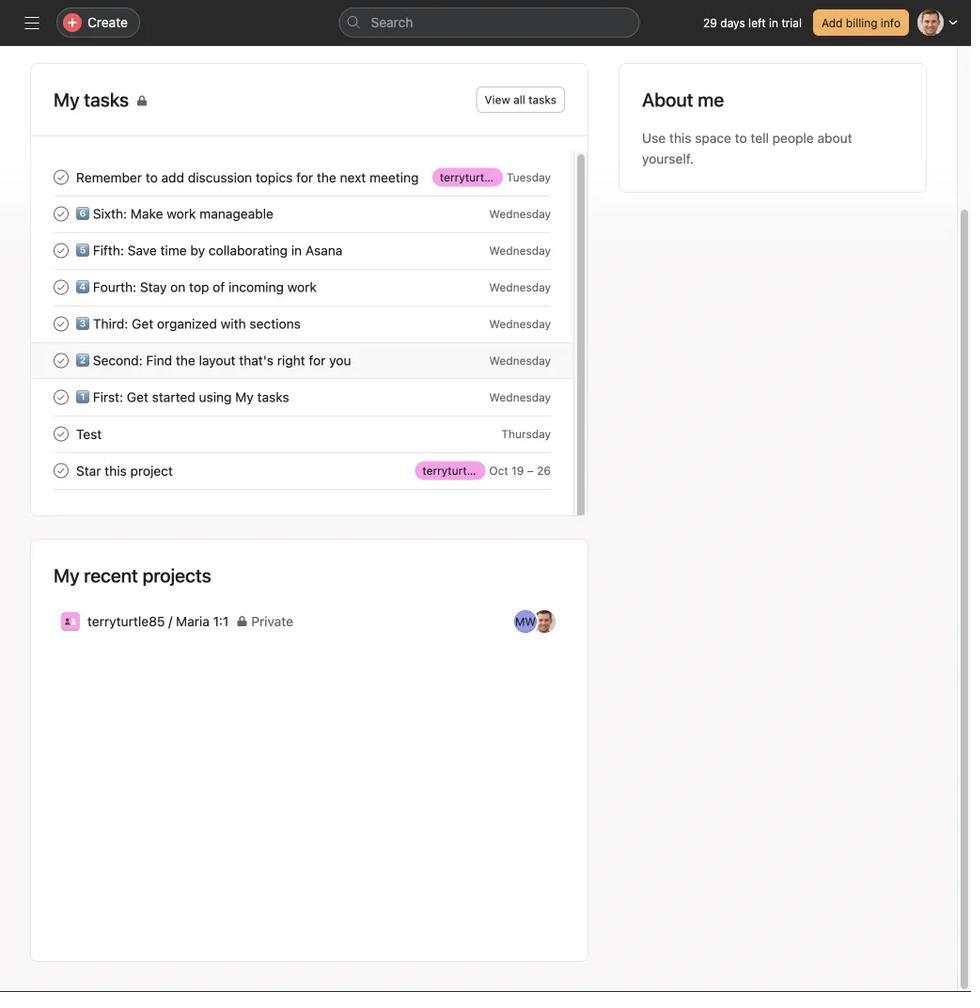 Task type: locate. For each thing, give the bounding box(es) containing it.
2️⃣ second: find the layout that's right for you
[[76, 352, 351, 368]]

search button
[[339, 8, 640, 38]]

completed checkbox for 5️⃣
[[50, 239, 72, 262]]

3 wednesday button from the top
[[489, 281, 551, 294]]

space
[[695, 130, 732, 146]]

organized
[[157, 316, 217, 331]]

that's
[[239, 352, 274, 368]]

1 completed image from the top
[[50, 166, 72, 189]]

3 completed checkbox from the top
[[50, 386, 72, 409]]

for left you
[[309, 352, 326, 368]]

completed checkbox left the 2️⃣
[[50, 349, 72, 372]]

terryturtle85 right meeting
[[440, 171, 508, 184]]

completed image left 4️⃣
[[50, 276, 72, 299]]

completed image left 3️⃣
[[50, 313, 72, 335]]

Completed checkbox
[[50, 203, 72, 225], [50, 276, 72, 299], [50, 313, 72, 335], [50, 349, 72, 372], [50, 459, 72, 482]]

5 completed checkbox from the top
[[50, 459, 72, 482]]

2 horizontal spatial /
[[511, 171, 515, 184]]

tasks
[[529, 93, 557, 106], [257, 389, 289, 405]]

in
[[769, 16, 779, 29], [291, 242, 302, 258]]

1 completed checkbox from the top
[[50, 166, 72, 189]]

all
[[514, 93, 526, 106]]

my
[[235, 389, 254, 405], [54, 564, 80, 586]]

terryturtle85 / maria 1:1 link down view at the top
[[432, 168, 564, 187]]

terryturtle85 / maria 1:1
[[440, 171, 564, 184], [423, 464, 547, 477], [87, 614, 229, 629]]

tasks down that's
[[257, 389, 289, 405]]

terryturtle85 / maria 1:1 down the thursday 'button'
[[423, 464, 547, 477]]

0 vertical spatial /
[[511, 171, 515, 184]]

save
[[128, 242, 157, 258]]

terryturtle85 for remember to add discussion topics for the next meeting
[[440, 171, 508, 184]]

time
[[160, 242, 187, 258]]

4 completed checkbox from the top
[[50, 423, 72, 445]]

/
[[511, 171, 515, 184], [494, 464, 497, 477], [169, 614, 172, 629]]

my right using at top
[[235, 389, 254, 405]]

4 completed image from the top
[[50, 459, 72, 482]]

completed image
[[50, 166, 72, 189], [50, 276, 72, 299], [50, 313, 72, 335], [50, 386, 72, 409], [50, 423, 72, 445]]

info
[[881, 16, 901, 29]]

1 vertical spatial the
[[176, 352, 195, 368]]

my recent projects
[[54, 564, 211, 586]]

1️⃣ first: get started using my tasks
[[76, 389, 289, 405]]

3 completed image from the top
[[50, 349, 72, 372]]

completed image left test
[[50, 423, 72, 445]]

0 vertical spatial work
[[167, 206, 196, 221]]

wednesday button for in
[[489, 244, 551, 257]]

terryturtle85 left 19
[[423, 464, 491, 477]]

0 vertical spatial in
[[769, 16, 779, 29]]

6 wednesday from the top
[[489, 391, 551, 404]]

of
[[213, 279, 225, 295]]

maria
[[518, 171, 547, 184], [500, 464, 530, 477], [176, 614, 210, 629]]

1 horizontal spatial work
[[288, 279, 317, 295]]

completed image for 3️⃣
[[50, 313, 72, 335]]

wednesday
[[489, 207, 551, 221], [489, 244, 551, 257], [489, 281, 551, 294], [489, 317, 551, 331], [489, 354, 551, 367], [489, 391, 551, 404]]

/ left 19
[[494, 464, 497, 477]]

sixth:
[[93, 206, 127, 221]]

1 completed checkbox from the top
[[50, 203, 72, 225]]

in left asana
[[291, 242, 302, 258]]

4 completed image from the top
[[50, 386, 72, 409]]

0 horizontal spatial in
[[291, 242, 302, 258]]

1 vertical spatial this
[[105, 463, 127, 478]]

this right star
[[105, 463, 127, 478]]

completed image left 1️⃣
[[50, 386, 72, 409]]

terryturtle85 / maria 1:1 link for remember to add discussion topics for the next meeting
[[432, 168, 564, 187]]

3 wednesday from the top
[[489, 281, 551, 294]]

1:1
[[550, 171, 564, 184], [533, 464, 547, 477], [213, 614, 229, 629]]

4 wednesday from the top
[[489, 317, 551, 331]]

1 vertical spatial to
[[146, 170, 158, 185]]

add
[[161, 170, 184, 185]]

0 horizontal spatial /
[[169, 614, 172, 629]]

1 wednesday button from the top
[[489, 207, 551, 221]]

tasks inside view all tasks button
[[529, 93, 557, 106]]

completed image left the 5️⃣
[[50, 239, 72, 262]]

you
[[329, 352, 351, 368]]

view all tasks
[[485, 93, 557, 106]]

0 vertical spatial get
[[132, 316, 153, 331]]

2 completed checkbox from the top
[[50, 276, 72, 299]]

3 completed image from the top
[[50, 313, 72, 335]]

get for first:
[[127, 389, 149, 405]]

2 completed checkbox from the top
[[50, 239, 72, 262]]

1:1 for star this project
[[533, 464, 547, 477]]

1:1 for remember to add discussion topics for the next meeting
[[550, 171, 564, 184]]

5 completed image from the top
[[50, 423, 72, 445]]

completed checkbox left 3️⃣
[[50, 313, 72, 335]]

2 horizontal spatial 1:1
[[550, 171, 564, 184]]

to
[[735, 130, 747, 146], [146, 170, 158, 185]]

0 vertical spatial terryturtle85
[[440, 171, 508, 184]]

terryturtle85 / maria 1:1 down recent projects
[[87, 614, 229, 629]]

wednesday button for incoming
[[489, 281, 551, 294]]

collaborating
[[209, 242, 288, 258]]

0 horizontal spatial my
[[54, 564, 80, 586]]

my up 'people' image
[[54, 564, 80, 586]]

completed checkbox left remember
[[50, 166, 72, 189]]

0 vertical spatial 1:1
[[550, 171, 564, 184]]

completed image left remember
[[50, 166, 72, 189]]

2 wednesday from the top
[[489, 244, 551, 257]]

first:
[[93, 389, 123, 405]]

get right third:
[[132, 316, 153, 331]]

using
[[199, 389, 232, 405]]

fourth:
[[93, 279, 136, 295]]

1 vertical spatial for
[[309, 352, 326, 368]]

completed image left the 2️⃣
[[50, 349, 72, 372]]

terryturtle85 for star this project
[[423, 464, 491, 477]]

/ down the all
[[511, 171, 515, 184]]

4 completed checkbox from the top
[[50, 349, 72, 372]]

1:1 right 19
[[533, 464, 547, 477]]

1 horizontal spatial /
[[494, 464, 497, 477]]

wednesday button for right
[[489, 354, 551, 367]]

2️⃣
[[76, 352, 89, 368]]

0 horizontal spatial to
[[146, 170, 158, 185]]

view all tasks button
[[476, 87, 565, 113]]

terryturtle85 / maria 1:1 link
[[432, 168, 564, 187], [415, 461, 547, 480]]

maria down view all tasks
[[518, 171, 547, 184]]

completed checkbox left 4️⃣
[[50, 276, 72, 299]]

search list box
[[339, 8, 640, 38]]

completed image for 5️⃣
[[50, 239, 72, 262]]

get right the first:
[[127, 389, 149, 405]]

0 horizontal spatial 1:1
[[213, 614, 229, 629]]

create button
[[56, 8, 140, 38]]

maria left the 26
[[500, 464, 530, 477]]

1 horizontal spatial 1:1
[[533, 464, 547, 477]]

this for star
[[105, 463, 127, 478]]

0 vertical spatial terryturtle85 / maria 1:1
[[440, 171, 564, 184]]

completed checkbox for star
[[50, 459, 72, 482]]

1 vertical spatial terryturtle85 / maria 1:1
[[423, 464, 547, 477]]

/ down recent projects
[[169, 614, 172, 629]]

completed checkbox for 2️⃣
[[50, 349, 72, 372]]

manageable
[[200, 206, 274, 221]]

completed image for star
[[50, 459, 72, 482]]

4️⃣ fourth: stay on top of incoming work
[[76, 279, 317, 295]]

completed checkbox left '6️⃣'
[[50, 203, 72, 225]]

the
[[317, 170, 336, 185], [176, 352, 195, 368]]

2 wednesday button from the top
[[489, 244, 551, 257]]

thursday button
[[502, 427, 551, 441]]

the left next
[[317, 170, 336, 185]]

completed checkbox left star
[[50, 459, 72, 482]]

terryturtle85
[[440, 171, 508, 184], [423, 464, 491, 477], [87, 614, 165, 629]]

terryturtle85 / maria 1:1 link for star this project
[[415, 461, 547, 480]]

0 vertical spatial maria
[[518, 171, 547, 184]]

1 vertical spatial terryturtle85
[[423, 464, 491, 477]]

wednesday for tasks
[[489, 391, 551, 404]]

2 vertical spatial terryturtle85 / maria 1:1
[[87, 614, 229, 629]]

tuesday button
[[507, 171, 551, 184]]

0 vertical spatial tasks
[[529, 93, 557, 106]]

completed image left star
[[50, 459, 72, 482]]

1 horizontal spatial this
[[670, 130, 692, 146]]

to left tell
[[735, 130, 747, 146]]

completed image
[[50, 203, 72, 225], [50, 239, 72, 262], [50, 349, 72, 372], [50, 459, 72, 482]]

1 vertical spatial /
[[494, 464, 497, 477]]

the right find
[[176, 352, 195, 368]]

work down asana
[[288, 279, 317, 295]]

wednesday for incoming
[[489, 281, 551, 294]]

1 horizontal spatial the
[[317, 170, 336, 185]]

2 vertical spatial 1:1
[[213, 614, 229, 629]]

5️⃣ fifth: save time by collaborating in asana
[[76, 242, 343, 258]]

6 wednesday button from the top
[[489, 391, 551, 404]]

completed checkbox left test
[[50, 423, 72, 445]]

0 horizontal spatial tasks
[[257, 389, 289, 405]]

Completed checkbox
[[50, 166, 72, 189], [50, 239, 72, 262], [50, 386, 72, 409], [50, 423, 72, 445]]

1 completed image from the top
[[50, 203, 72, 225]]

in right left
[[769, 16, 779, 29]]

0 vertical spatial my
[[235, 389, 254, 405]]

this inside use this space to tell people about yourself.
[[670, 130, 692, 146]]

1 vertical spatial terryturtle85 / maria 1:1 link
[[415, 461, 547, 480]]

wednesday for right
[[489, 354, 551, 367]]

terryturtle85 / maria 1:1 for star this project
[[423, 464, 547, 477]]

1:1 left private
[[213, 614, 229, 629]]

1 vertical spatial tasks
[[257, 389, 289, 405]]

1 vertical spatial get
[[127, 389, 149, 405]]

work right make
[[167, 206, 196, 221]]

0 vertical spatial this
[[670, 130, 692, 146]]

5 wednesday button from the top
[[489, 354, 551, 367]]

0 vertical spatial terryturtle85 / maria 1:1 link
[[432, 168, 564, 187]]

completed checkbox left the 5️⃣
[[50, 239, 72, 262]]

1 vertical spatial 1:1
[[533, 464, 547, 477]]

1 horizontal spatial to
[[735, 130, 747, 146]]

star
[[76, 463, 101, 478]]

2 completed image from the top
[[50, 239, 72, 262]]

completed image left '6️⃣'
[[50, 203, 72, 225]]

3 completed checkbox from the top
[[50, 313, 72, 335]]

add billing info
[[822, 16, 901, 29]]

to left add
[[146, 170, 158, 185]]

wednesday button
[[489, 207, 551, 221], [489, 244, 551, 257], [489, 281, 551, 294], [489, 317, 551, 331], [489, 354, 551, 367], [489, 391, 551, 404]]

2 completed image from the top
[[50, 276, 72, 299]]

1 vertical spatial maria
[[500, 464, 530, 477]]

1:1 down view all tasks
[[550, 171, 564, 184]]

this up yourself.
[[670, 130, 692, 146]]

people
[[773, 130, 814, 146]]

5 wednesday from the top
[[489, 354, 551, 367]]

tasks right the all
[[529, 93, 557, 106]]

tuesday
[[507, 171, 551, 184]]

wednesday for in
[[489, 244, 551, 257]]

create
[[87, 15, 128, 30]]

with
[[221, 316, 246, 331]]

terryturtle85 down the my recent projects
[[87, 614, 165, 629]]

0 horizontal spatial this
[[105, 463, 127, 478]]

maria down recent projects
[[176, 614, 210, 629]]

for
[[296, 170, 313, 185], [309, 352, 326, 368]]

second:
[[93, 352, 143, 368]]

completed checkbox left 1️⃣
[[50, 386, 72, 409]]

find
[[146, 352, 172, 368]]

for right topics
[[296, 170, 313, 185]]

get
[[132, 316, 153, 331], [127, 389, 149, 405]]

about
[[818, 130, 853, 146]]

terryturtle85 / maria 1:1 down view at the top
[[440, 171, 564, 184]]

search
[[371, 15, 413, 30]]

work
[[167, 206, 196, 221], [288, 279, 317, 295]]

0 vertical spatial to
[[735, 130, 747, 146]]

4️⃣
[[76, 279, 89, 295]]

3️⃣ third: get organized with sections
[[76, 316, 301, 331]]

4 wednesday button from the top
[[489, 317, 551, 331]]

1 horizontal spatial tasks
[[529, 93, 557, 106]]

terryturtle85 / maria 1:1 link down the thursday 'button'
[[415, 461, 547, 480]]



Task type: describe. For each thing, give the bounding box(es) containing it.
oct
[[489, 464, 509, 477]]

recent projects
[[84, 564, 211, 586]]

1 wednesday from the top
[[489, 207, 551, 221]]

1 horizontal spatial in
[[769, 16, 779, 29]]

left
[[749, 16, 766, 29]]

1️⃣
[[76, 389, 89, 405]]

2 vertical spatial maria
[[176, 614, 210, 629]]

right
[[277, 352, 305, 368]]

2 vertical spatial terryturtle85
[[87, 614, 165, 629]]

get for third:
[[132, 316, 153, 331]]

star this project
[[76, 463, 173, 478]]

wednesday button for tasks
[[489, 391, 551, 404]]

use
[[642, 130, 666, 146]]

completed image for 4️⃣
[[50, 276, 72, 299]]

about me
[[642, 88, 724, 111]]

asana
[[306, 242, 343, 258]]

3️⃣
[[76, 316, 89, 331]]

0 vertical spatial for
[[296, 170, 313, 185]]

0 horizontal spatial the
[[176, 352, 195, 368]]

2 vertical spatial /
[[169, 614, 172, 629]]

fifth:
[[93, 242, 124, 258]]

1 vertical spatial my
[[54, 564, 80, 586]]

/ for remember to add discussion topics for the next meeting
[[511, 171, 515, 184]]

completed image for remember
[[50, 166, 72, 189]]

1 vertical spatial work
[[288, 279, 317, 295]]

0 horizontal spatial work
[[167, 206, 196, 221]]

add billing info button
[[813, 9, 909, 36]]

/ for star this project
[[494, 464, 497, 477]]

layout
[[199, 352, 236, 368]]

test
[[76, 426, 102, 442]]

completed checkbox for 4️⃣
[[50, 276, 72, 299]]

my tasks
[[54, 88, 129, 111]]

on
[[170, 279, 186, 295]]

use this space to tell people about yourself.
[[642, 130, 853, 166]]

29
[[704, 16, 718, 29]]

1 vertical spatial in
[[291, 242, 302, 258]]

oct 19 – 26
[[489, 464, 551, 477]]

19
[[512, 464, 524, 477]]

third:
[[93, 316, 128, 331]]

tell
[[751, 130, 769, 146]]

project
[[130, 463, 173, 478]]

tt
[[537, 615, 552, 628]]

6️⃣ sixth: make work manageable
[[76, 206, 274, 221]]

days
[[721, 16, 746, 29]]

this for use
[[670, 130, 692, 146]]

yourself.
[[642, 151, 694, 166]]

remember
[[76, 170, 142, 185]]

make
[[131, 206, 163, 221]]

mw
[[515, 615, 536, 628]]

meeting
[[370, 170, 419, 185]]

next
[[340, 170, 366, 185]]

completed image for 1️⃣
[[50, 386, 72, 409]]

completed image for 6️⃣
[[50, 203, 72, 225]]

completed checkbox for 6️⃣
[[50, 203, 72, 225]]

started
[[152, 389, 195, 405]]

completed checkbox for 1️⃣
[[50, 386, 72, 409]]

completed checkbox for 3️⃣
[[50, 313, 72, 335]]

29 days left in trial
[[704, 16, 802, 29]]

6️⃣
[[76, 206, 89, 221]]

sections
[[250, 316, 301, 331]]

by
[[190, 242, 205, 258]]

view
[[485, 93, 510, 106]]

discussion
[[188, 170, 252, 185]]

–
[[527, 464, 534, 477]]

top
[[189, 279, 209, 295]]

remember to add discussion topics for the next meeting
[[76, 170, 419, 185]]

0 vertical spatial the
[[317, 170, 336, 185]]

maria for star this project
[[500, 464, 530, 477]]

completed checkbox for remember
[[50, 166, 72, 189]]

26
[[537, 464, 551, 477]]

thursday
[[502, 427, 551, 441]]

to inside use this space to tell people about yourself.
[[735, 130, 747, 146]]

private
[[251, 614, 293, 629]]

maria for remember to add discussion topics for the next meeting
[[518, 171, 547, 184]]

add
[[822, 16, 843, 29]]

billing
[[846, 16, 878, 29]]

trial
[[782, 16, 802, 29]]

topics
[[256, 170, 293, 185]]

5️⃣
[[76, 242, 89, 258]]

terryturtle85 / maria 1:1 for remember to add discussion topics for the next meeting
[[440, 171, 564, 184]]

completed image for 2️⃣
[[50, 349, 72, 372]]

expand sidebar image
[[24, 15, 39, 30]]

incoming
[[229, 279, 284, 295]]

1 horizontal spatial my
[[235, 389, 254, 405]]

people image
[[65, 616, 76, 627]]

stay
[[140, 279, 167, 295]]



Task type: vqa. For each thing, say whether or not it's contained in the screenshot.
conversation name for This portfolio of work is on track! CELL
no



